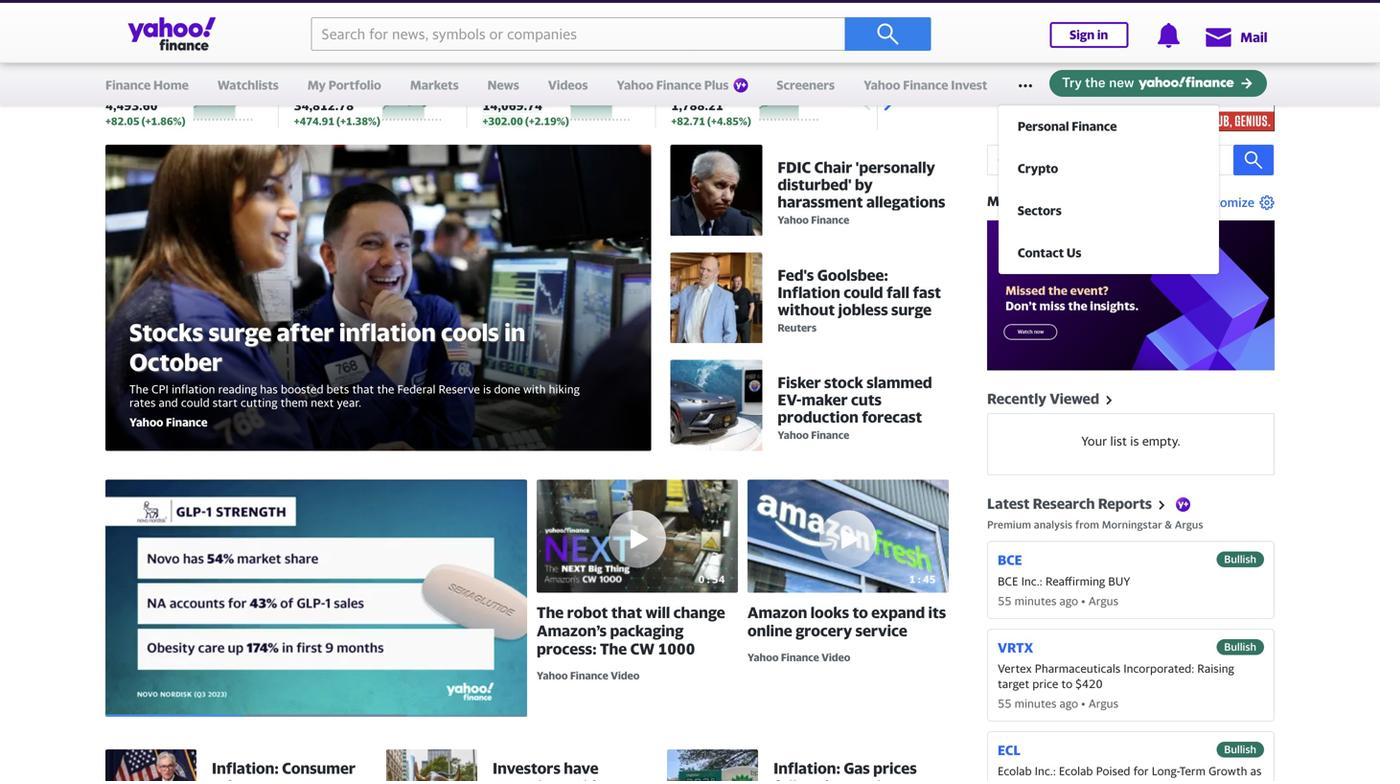 Task type: describe. For each thing, give the bounding box(es) containing it.
sign in link
[[1050, 22, 1129, 48]]

my for my portfolio
[[308, 78, 326, 93]]

growth
[[1209, 765, 1248, 778]]

the robot that will change amazon's packaging process: the cw 1000
[[537, 603, 726, 658]]

federal
[[397, 382, 436, 396]]

: for its
[[918, 573, 921, 586]]

recently
[[988, 390, 1047, 407]]

: for change
[[707, 573, 710, 586]]

1 2 from the left
[[1186, 55, 1193, 67]]

inflation
[[778, 283, 841, 301]]

14,069.74
[[483, 98, 543, 113]]

argus inside vertex pharmaceuticals incorporated: raising target price to $420 55 minutes ago • argus
[[1089, 697, 1119, 710]]

been
[[538, 778, 573, 781]]

recover
[[1058, 780, 1100, 781]]

forecast
[[862, 408, 923, 426]]

markets link
[[410, 65, 459, 102]]

mail link
[[1205, 19, 1268, 54]]

russell 2000 1,788.21 +82.71 (+4.85%)
[[671, 77, 752, 128]]

personal finance
[[1018, 119, 1117, 134]]

1 vertical spatial &
[[1165, 519, 1173, 531]]

0 horizontal spatial markets
[[410, 78, 459, 93]]

long-
[[1152, 765, 1180, 778]]

55 inside bce inc.: reaffirming buy 55 minutes ago • argus
[[998, 594, 1012, 608]]

1 vertical spatial inflation
[[172, 382, 215, 396]]

customize button
[[1185, 195, 1275, 212]]

with
[[524, 382, 546, 396]]

fed's goolsbee: inflation could fall fast without jobless surge reuters
[[778, 266, 942, 334]]

yahoo inside fdic chair 'personally disturbed' by harassment allegations yahoo finance
[[778, 214, 809, 226]]

finance inside fisker stock slammed ev-maker cuts production forecast yahoo finance
[[811, 429, 850, 442]]

0 vertical spatial &
[[1070, 193, 1080, 209]]

2 vertical spatial the
[[600, 640, 627, 658]]

1 : 45
[[910, 573, 936, 586]]

for
[[1134, 765, 1149, 778]]

fed's goolsbee: inflation could fall fast without jobless surge image
[[671, 252, 763, 344]]

stock
[[825, 374, 864, 392]]

reading
[[218, 382, 257, 396]]

yahoo finance invest link
[[864, 65, 988, 102]]

the
[[377, 382, 394, 396]]

markets inside section
[[1082, 193, 1135, 209]]

vertex pharmaceuticals incorporated: raising target price to $420 55 minutes ago • argus
[[998, 662, 1235, 710]]

vrtx link
[[998, 640, 1034, 656]]

amazon looks to expand its online grocery service
[[748, 603, 947, 640]]

your list is empty.
[[1082, 434, 1181, 449]]

that inside the stocks surge after inflation cools in october the cpi inflation reading has boosted bets that the federal reserve is done with hiking rates and could start cutting them next year. yahoo finance
[[352, 382, 374, 396]]

fisker stock slammed ev-maker cuts production forecast image
[[671, 360, 763, 452]]

customize
[[1195, 195, 1255, 210]]

change
[[674, 603, 726, 622]]

process:
[[537, 640, 597, 658]]

cutting
[[241, 396, 278, 409]]

dow
[[294, 77, 319, 92]]

fdic
[[778, 158, 811, 176]]

advertisement region up russell
[[225, 0, 1155, 35]]

nasdaq 14,069.74 +302.00 (+2.19%)
[[483, 77, 569, 128]]

in inside inflation: gas prices fall 5% in octobe
[[825, 778, 839, 781]]

have
[[564, 759, 599, 778]]

inflation: consumer prices were unchanged in october, core inflation rises at slowest pace since september 2021 image
[[105, 750, 197, 781]]

to inside vertex pharmaceuticals incorporated: raising target price to $420 55 minutes ago • argus
[[1062, 677, 1073, 691]]

1 horizontal spatial the
[[537, 603, 564, 622]]

production
[[778, 408, 859, 426]]

video for service
[[822, 651, 851, 664]]

missed the event? image
[[988, 220, 1275, 370]]

year.
[[337, 396, 362, 409]]

s&p
[[105, 77, 128, 92]]

latest research reports
[[988, 495, 1153, 512]]

55 inside vertex pharmaceuticals incorporated: raising target price to $420 55 minutes ago • argus
[[998, 697, 1012, 710]]

vertex
[[998, 662, 1032, 676]]

yahoo finance video for amazon's
[[537, 670, 640, 682]]

2000
[[714, 77, 745, 92]]

+302.00
[[483, 115, 523, 128]]

fdic chair 'personally disturbed' by harassment allegations image
[[671, 145, 763, 237]]

russell
[[671, 77, 711, 92]]

contact
[[1018, 245, 1064, 260]]

bce for bce inc.: reaffirming buy 55 minutes ago • argus
[[998, 575, 1019, 588]]

0 vertical spatial inflation
[[339, 318, 436, 346]]

screeners
[[777, 78, 835, 93]]

mail
[[1241, 29, 1268, 45]]

(+1.86%)
[[142, 115, 186, 128]]

personal finance link
[[999, 105, 1229, 148]]

plus
[[704, 78, 729, 93]]

yahoo down "process:"
[[537, 670, 568, 682]]

yahoo finance video for online
[[748, 651, 851, 664]]

watchlists
[[218, 78, 279, 93]]

s&p 500 4,493.60 +82.05 (+1.86%)
[[105, 77, 186, 128]]

in right close
[[1175, 55, 1184, 67]]

online
[[748, 622, 793, 640]]

done
[[494, 382, 521, 396]]

yahoo finance premium logo image
[[734, 78, 748, 92]]

34,812.78
[[294, 98, 354, 113]]

is inside the stocks surge after inflation cools in october the cpi inflation reading has boosted bets that the federal reserve is done with hiking rates and could start cutting them next year. yahoo finance
[[483, 382, 491, 396]]

robot
[[567, 603, 608, 622]]

them
[[281, 396, 308, 409]]

service
[[856, 622, 908, 640]]

jobless
[[839, 300, 888, 319]]

finance home
[[105, 78, 189, 93]]

0 : 54
[[699, 573, 725, 586]]

investors have never been this confident bond yields are headed lower: bofa survey image
[[386, 750, 478, 781]]

inflation: gas prices fall 5% in octobe link
[[667, 750, 948, 781]]

amazon's
[[537, 622, 607, 640]]

and inside the stocks surge after inflation cools in october the cpi inflation reading has boosted bets that the federal reserve is done with hiking rates and could start cutting them next year. yahoo finance
[[159, 396, 178, 409]]

home
[[153, 78, 189, 93]]

player iframe element
[[105, 480, 527, 717]]

video for process:
[[611, 670, 640, 682]]

boosted
[[281, 382, 324, 396]]

surge inside 'fed's goolsbee: inflation could fall fast without jobless surge reuters'
[[892, 300, 932, 319]]

'personally
[[856, 158, 936, 176]]

screeners link
[[777, 65, 835, 102]]

reports
[[1099, 495, 1153, 512]]

hiking
[[549, 382, 580, 396]]

Quote Lookup text field
[[988, 145, 1275, 175]]

1000
[[658, 640, 695, 658]]

its
[[929, 603, 947, 622]]

minutes inside vertex pharmaceuticals incorporated: raising target price to $420 55 minutes ago • argus
[[1015, 697, 1057, 710]]

30
[[322, 77, 338, 92]]

1,788.21
[[671, 98, 724, 113]]

1 ecolab from the left
[[998, 765, 1032, 778]]

dow 30 34,812.78 +474.91 (+1.38%)
[[294, 77, 381, 128]]

u.s.
[[1083, 55, 1102, 67]]

fisker stock slammed ev-maker cuts production forecast yahoo finance
[[778, 374, 933, 442]]

ago inside vertex pharmaceuticals incorporated: raising target price to $420 55 minutes ago • argus
[[1060, 697, 1079, 710]]



Task type: vqa. For each thing, say whether or not it's contained in the screenshot.


Task type: locate. For each thing, give the bounding box(es) containing it.
0 vertical spatial inc.:
[[1022, 575, 1043, 588]]

2 55 from the top
[[998, 697, 1012, 710]]

surge
[[892, 300, 932, 319], [209, 318, 272, 346]]

empty.
[[1143, 434, 1181, 449]]

bullish for bce
[[1225, 553, 1257, 566]]

ago down $420
[[1060, 697, 1079, 710]]

yahoo down rates
[[129, 415, 163, 429]]

video down cw
[[611, 670, 640, 682]]

personal
[[1018, 119, 1070, 134]]

markets
[[410, 78, 459, 93], [1082, 193, 1135, 209]]

minutes down price
[[1015, 697, 1057, 710]]

inflation: gas prices fall 5% in october as energy leads inflation slowdown image
[[667, 750, 758, 781]]

(+2.19%)
[[525, 115, 569, 128]]

gas
[[844, 759, 870, 778]]

my inside section
[[988, 193, 1007, 209]]

0 horizontal spatial video
[[611, 670, 640, 682]]

markets down the crypto link
[[1082, 193, 1135, 209]]

• down $420
[[1082, 697, 1086, 710]]

argus down $420
[[1089, 697, 1119, 710]]

• inside vertex pharmaceuticals incorporated: raising target price to $420 55 minutes ago • argus
[[1082, 697, 1086, 710]]

45
[[923, 573, 936, 586]]

in inside the stocks surge after inflation cools in october the cpi inflation reading has boosted bets that the federal reserve is done with hiking rates and could start cutting them next year. yahoo finance
[[504, 318, 526, 346]]

inflation down october
[[172, 382, 215, 396]]

amazon
[[748, 603, 808, 622]]

portfolio inside my portfolio link
[[329, 78, 381, 93]]

1 vertical spatial fall
[[774, 778, 797, 781]]

1 horizontal spatial portfolio
[[1010, 193, 1067, 209]]

0 horizontal spatial &
[[1070, 193, 1080, 209]]

1 bullish from the top
[[1225, 553, 1257, 566]]

watchlists link
[[218, 65, 279, 102]]

news link
[[488, 65, 519, 102]]

fall inside inflation: gas prices fall 5% in octobe
[[774, 778, 797, 781]]

inc.: inside ecolab inc.: ecolab poised for long-term growth as businesses recover from pandemic and cos
[[1035, 765, 1056, 778]]

0 vertical spatial bullish
[[1225, 553, 1257, 566]]

yahoo finance video down "process:"
[[537, 670, 640, 682]]

portfolio
[[329, 78, 381, 93], [1010, 193, 1067, 209]]

argus down 'buy'
[[1089, 594, 1119, 608]]

inc.: down bce link
[[1022, 575, 1043, 588]]

raising
[[1198, 662, 1235, 676]]

is inside section
[[1131, 434, 1139, 449]]

latest research reports link
[[988, 495, 1191, 513]]

0 horizontal spatial portfolio
[[329, 78, 381, 93]]

1 bce from the top
[[998, 552, 1023, 568]]

could inside 'fed's goolsbee: inflation could fall fast without jobless surge reuters'
[[844, 283, 884, 301]]

yahoo left russell
[[617, 78, 654, 93]]

1 vertical spatial to
[[1062, 677, 1073, 691]]

try the new yahoo finance image
[[1050, 70, 1268, 97]]

is
[[483, 382, 491, 396], [1131, 434, 1139, 449]]

buy
[[1109, 575, 1131, 588]]

my left sectors
[[988, 193, 1007, 209]]

my
[[308, 78, 326, 93], [988, 193, 1007, 209]]

& right morningstar
[[1165, 519, 1173, 531]]

0 vertical spatial the
[[129, 382, 149, 396]]

pandemic
[[1133, 780, 1183, 781]]

1 vertical spatial video
[[611, 670, 640, 682]]

1 vertical spatial yahoo finance video
[[537, 670, 640, 682]]

grocery
[[796, 622, 853, 640]]

0 horizontal spatial ecolab
[[998, 765, 1032, 778]]

next image
[[874, 88, 903, 117]]

sectors
[[1018, 203, 1062, 218]]

could inside the stocks surge after inflation cools in october the cpi inflation reading has boosted bets that the federal reserve is done with hiking rates and could start cutting them next year. yahoo finance
[[181, 396, 210, 409]]

1 horizontal spatial inflation
[[339, 318, 436, 346]]

minutes down reaffirming
[[1015, 594, 1057, 608]]

stocks
[[129, 318, 204, 346]]

looks
[[811, 603, 850, 622]]

stocks surge after inflation cools in october image
[[105, 145, 652, 451]]

0 vertical spatial argus
[[1175, 519, 1204, 531]]

finance inside fdic chair 'personally disturbed' by harassment allegations yahoo finance
[[811, 214, 850, 226]]

portfolio for my portfolio
[[329, 78, 381, 93]]

1 vertical spatial inc.:
[[1035, 765, 1056, 778]]

crypto
[[1018, 161, 1059, 176]]

cw
[[630, 640, 655, 658]]

0 vertical spatial my
[[308, 78, 326, 93]]

2 right hours
[[1226, 55, 1232, 67]]

advertisement region down u.s.
[[1037, 74, 1152, 131]]

1 vertical spatial 55
[[998, 697, 1012, 710]]

0 vertical spatial 55
[[998, 594, 1012, 608]]

$420
[[1076, 677, 1103, 691]]

1 horizontal spatial yahoo finance video
[[748, 651, 851, 664]]

packaging
[[610, 622, 684, 640]]

1 horizontal spatial surge
[[892, 300, 932, 319]]

that left will at the bottom left
[[611, 603, 642, 622]]

ecolab inc.: ecolab poised for long-term growth as businesses recover from pandemic and cos
[[998, 765, 1262, 781]]

advertisement region down hours
[[1160, 74, 1275, 131]]

fed's
[[778, 266, 814, 284]]

55 down target
[[998, 697, 1012, 710]]

0 vertical spatial is
[[483, 382, 491, 396]]

recently viewed
[[988, 390, 1100, 407]]

inflation: gas prices fall 5% in octobe
[[774, 759, 917, 781]]

to down the pharmaceuticals
[[1062, 677, 1073, 691]]

0 horizontal spatial :
[[707, 573, 710, 586]]

section containing recently viewed
[[988, 145, 1275, 781]]

1 vertical spatial is
[[1131, 434, 1139, 449]]

1 horizontal spatial could
[[844, 283, 884, 301]]

+82.05
[[105, 115, 140, 128]]

yahoo inside fisker stock slammed ev-maker cuts production forecast yahoo finance
[[778, 429, 809, 442]]

that left the the
[[352, 382, 374, 396]]

1 vertical spatial minutes
[[1015, 594, 1057, 608]]

bullish for ecl
[[1225, 744, 1257, 756]]

0 vertical spatial that
[[352, 382, 374, 396]]

fall left 5%
[[774, 778, 797, 781]]

yahoo inside the stocks surge after inflation cools in october the cpi inflation reading has boosted bets that the federal reserve is done with hiking rates and could start cutting them next year. yahoo finance
[[129, 415, 163, 429]]

2 left hours
[[1186, 55, 1193, 67]]

goolsbee:
[[818, 266, 889, 284]]

minutes
[[1235, 55, 1275, 67], [1015, 594, 1057, 608], [1015, 697, 1057, 710]]

search image
[[877, 23, 900, 46]]

2 bullish from the top
[[1225, 641, 1257, 653]]

amazon looks to expand its online grocery service image
[[748, 480, 949, 593]]

2 • from the top
[[1082, 697, 1086, 710]]

1 : from the left
[[707, 573, 710, 586]]

prices
[[874, 759, 917, 778]]

investors
[[493, 759, 561, 778]]

yahoo finance video down grocery
[[748, 651, 851, 664]]

inc.: for ecolab
[[1035, 765, 1056, 778]]

bce link
[[998, 552, 1023, 568]]

2 bce from the top
[[998, 575, 1019, 588]]

yahoo down online
[[748, 651, 779, 664]]

1 vertical spatial could
[[181, 396, 210, 409]]

(+1.38%)
[[337, 115, 381, 128]]

will
[[646, 603, 670, 622]]

reuters
[[778, 321, 817, 334]]

bce down bce link
[[998, 575, 1019, 588]]

that
[[352, 382, 374, 396], [611, 603, 642, 622]]

video down grocery
[[822, 651, 851, 664]]

advertisement region
[[225, 0, 1155, 35], [1037, 74, 1152, 131], [1160, 74, 1275, 131]]

inc.: inside bce inc.: reaffirming buy 55 minutes ago • argus
[[1022, 575, 1043, 588]]

0 horizontal spatial fall
[[774, 778, 797, 781]]

1 horizontal spatial 2
[[1226, 55, 1232, 67]]

investors have never been thi
[[493, 759, 630, 781]]

to right the looks
[[853, 603, 868, 622]]

the inside the stocks surge after inflation cools in october the cpi inflation reading has boosted bets that the federal reserve is done with hiking rates and could start cutting them next year. yahoo finance
[[129, 382, 149, 396]]

minutes inside bce inc.: reaffirming buy 55 minutes ago • argus
[[1015, 594, 1057, 608]]

ago inside bce inc.: reaffirming buy 55 minutes ago • argus
[[1060, 594, 1079, 608]]

0 horizontal spatial is
[[483, 382, 491, 396]]

2 horizontal spatial the
[[600, 640, 627, 658]]

2 vertical spatial bullish
[[1225, 744, 1257, 756]]

1 horizontal spatial ecolab
[[1059, 765, 1094, 778]]

to inside amazon looks to expand its online grocery service
[[853, 603, 868, 622]]

: right 0
[[707, 573, 710, 586]]

is right list
[[1131, 434, 1139, 449]]

1 ago from the top
[[1060, 594, 1079, 608]]

0 vertical spatial to
[[853, 603, 868, 622]]

investors have never been thi link
[[386, 750, 667, 781]]

4,493.60
[[105, 98, 158, 113]]

the left cpi
[[129, 382, 149, 396]]

ecolab up recover
[[1059, 765, 1094, 778]]

bullish for vrtx
[[1225, 641, 1257, 653]]

the robot that will change amazon's packaging process: the cw 1000 image
[[537, 480, 738, 593]]

maker
[[802, 391, 848, 409]]

1 horizontal spatial video
[[822, 651, 851, 664]]

surge right jobless
[[892, 300, 932, 319]]

0 vertical spatial could
[[844, 283, 884, 301]]

and down "term"
[[1186, 780, 1206, 781]]

surge inside the stocks surge after inflation cools in october the cpi inflation reading has boosted bets that the federal reserve is done with hiking rates and could start cutting them next year. yahoo finance
[[209, 318, 272, 346]]

2 2 from the left
[[1226, 55, 1232, 67]]

is left done in the left of the page
[[483, 382, 491, 396]]

1 horizontal spatial markets
[[1082, 193, 1135, 209]]

1 vertical spatial markets
[[1082, 193, 1135, 209]]

minutes down mail
[[1235, 55, 1275, 67]]

1 horizontal spatial fall
[[887, 283, 910, 301]]

1
[[910, 573, 916, 586]]

1 vertical spatial the
[[537, 603, 564, 622]]

0 horizontal spatial that
[[352, 382, 374, 396]]

1 horizontal spatial my
[[988, 193, 1007, 209]]

from
[[1103, 780, 1130, 781]]

price
[[1033, 677, 1059, 691]]

inc.: up businesses
[[1035, 765, 1056, 778]]

and right rates
[[159, 396, 178, 409]]

hours
[[1195, 55, 1224, 67]]

in right 5%
[[825, 778, 839, 781]]

0 horizontal spatial my
[[308, 78, 326, 93]]

ecolab
[[998, 765, 1032, 778], [1059, 765, 1094, 778]]

yahoo
[[617, 78, 654, 93], [864, 78, 901, 93], [778, 214, 809, 226], [129, 415, 163, 429], [778, 429, 809, 442], [748, 651, 779, 664], [537, 670, 568, 682]]

bce
[[998, 552, 1023, 568], [998, 575, 1019, 588]]

nasdaq
[[483, 77, 526, 92]]

2 vertical spatial argus
[[1089, 697, 1119, 710]]

section
[[988, 145, 1275, 781]]

yahoo down harassment
[[778, 214, 809, 226]]

0 vertical spatial •
[[1082, 594, 1086, 608]]

1 vertical spatial bce
[[998, 575, 1019, 588]]

1 vertical spatial that
[[611, 603, 642, 622]]

& right sectors
[[1070, 193, 1080, 209]]

my up 34,812.78
[[308, 78, 326, 93]]

0 vertical spatial video
[[822, 651, 851, 664]]

1 vertical spatial my
[[988, 193, 1007, 209]]

Search for news, symbols or companies text field
[[311, 17, 845, 51]]

markets left news
[[410, 78, 459, 93]]

sectors link
[[999, 190, 1229, 232]]

videos link
[[548, 65, 588, 102]]

1 vertical spatial ago
[[1060, 697, 1079, 710]]

argus right morningstar
[[1175, 519, 1204, 531]]

bce inside bce inc.: reaffirming buy 55 minutes ago • argus
[[998, 575, 1019, 588]]

could right inflation
[[844, 283, 884, 301]]

2 vertical spatial minutes
[[1015, 697, 1057, 710]]

0 vertical spatial markets
[[410, 78, 459, 93]]

yahoo inside yahoo finance invest link
[[864, 78, 901, 93]]

0 horizontal spatial to
[[853, 603, 868, 622]]

0 vertical spatial bce
[[998, 552, 1023, 568]]

portfolio up (+1.38%)
[[329, 78, 381, 93]]

fdic chair 'personally disturbed' by harassment allegations yahoo finance
[[778, 158, 946, 226]]

3 bullish from the top
[[1225, 744, 1257, 756]]

my for my portfolio & markets
[[988, 193, 1007, 209]]

slammed
[[867, 374, 933, 392]]

target
[[998, 677, 1030, 691]]

viewed
[[1050, 390, 1100, 407]]

0 vertical spatial and
[[159, 396, 178, 409]]

1 vertical spatial bullish
[[1225, 641, 1257, 653]]

portfolio inside section
[[1010, 193, 1067, 209]]

news
[[488, 78, 519, 93]]

1 vertical spatial portfolio
[[1010, 193, 1067, 209]]

1 horizontal spatial that
[[611, 603, 642, 622]]

the left 'robot'
[[537, 603, 564, 622]]

crypto link
[[999, 148, 1229, 190]]

start
[[213, 396, 238, 409]]

recently viewed link
[[988, 390, 1119, 408]]

cpi
[[151, 382, 169, 396]]

0 horizontal spatial could
[[181, 396, 210, 409]]

pharmaceuticals
[[1035, 662, 1121, 676]]

1 horizontal spatial and
[[1186, 780, 1206, 781]]

portfolio down crypto
[[1010, 193, 1067, 209]]

search image
[[1245, 150, 1264, 170]]

and inside ecolab inc.: ecolab poised for long-term growth as businesses recover from pandemic and cos
[[1186, 780, 1206, 781]]

yahoo down search image
[[864, 78, 901, 93]]

fall inside 'fed's goolsbee: inflation could fall fast without jobless surge reuters'
[[887, 283, 910, 301]]

rates
[[129, 396, 156, 409]]

0 vertical spatial portfolio
[[329, 78, 381, 93]]

2 ecolab from the left
[[1059, 765, 1094, 778]]

0 horizontal spatial yahoo finance video
[[537, 670, 640, 682]]

u.s. markets close in 2 hours 2 minutes
[[1083, 55, 1275, 67]]

list
[[1111, 434, 1127, 449]]

the left cw
[[600, 640, 627, 658]]

1 horizontal spatial :
[[918, 573, 921, 586]]

1 vertical spatial argus
[[1089, 594, 1119, 608]]

yahoo inside yahoo finance plus link
[[617, 78, 654, 93]]

inc.: for bce
[[1022, 575, 1043, 588]]

allegations
[[867, 193, 946, 211]]

0 vertical spatial fall
[[887, 283, 910, 301]]

after
[[277, 318, 334, 346]]

5%
[[800, 778, 822, 781]]

could left "start"
[[181, 396, 210, 409]]

1 • from the top
[[1082, 594, 1086, 608]]

chair
[[815, 158, 853, 176]]

• inside bce inc.: reaffirming buy 55 minutes ago • argus
[[1082, 594, 1086, 608]]

bets
[[327, 382, 349, 396]]

2 : from the left
[[918, 573, 921, 586]]

1 vertical spatial and
[[1186, 780, 1206, 781]]

0 horizontal spatial and
[[159, 396, 178, 409]]

1 vertical spatial •
[[1082, 697, 1086, 710]]

1 55 from the top
[[998, 594, 1012, 608]]

0 horizontal spatial the
[[129, 382, 149, 396]]

ecl
[[998, 743, 1021, 758]]

portfolio for my portfolio & markets
[[1010, 193, 1067, 209]]

0 vertical spatial ago
[[1060, 594, 1079, 608]]

• down reaffirming
[[1082, 594, 1086, 608]]

in
[[1098, 27, 1109, 42], [1175, 55, 1184, 67], [504, 318, 526, 346], [825, 778, 839, 781]]

inflation up the the
[[339, 318, 436, 346]]

fall left the fast
[[887, 283, 910, 301]]

bce for bce
[[998, 552, 1023, 568]]

55 down bce link
[[998, 594, 1012, 608]]

0 horizontal spatial inflation
[[172, 382, 215, 396]]

previous image
[[851, 88, 880, 117]]

2 ago from the top
[[1060, 697, 1079, 710]]

yahoo down 'production'
[[778, 429, 809, 442]]

in right sign
[[1098, 27, 1109, 42]]

1 horizontal spatial to
[[1062, 677, 1073, 691]]

finance inside the stocks surge after inflation cools in october the cpi inflation reading has boosted bets that the federal reserve is done with hiking rates and could start cutting them next year. yahoo finance
[[166, 415, 208, 429]]

ev-
[[778, 391, 802, 409]]

notifications image
[[1157, 23, 1181, 48]]

surge up reading
[[209, 318, 272, 346]]

0 vertical spatial yahoo finance video
[[748, 651, 851, 664]]

morningstar
[[1102, 519, 1163, 531]]

1 horizontal spatial &
[[1165, 519, 1173, 531]]

0 horizontal spatial 2
[[1186, 55, 1193, 67]]

1 horizontal spatial is
[[1131, 434, 1139, 449]]

that inside 'the robot that will change amazon's packaging process: the cw 1000'
[[611, 603, 642, 622]]

: right 1
[[918, 573, 921, 586]]

0 vertical spatial minutes
[[1235, 55, 1275, 67]]

argus inside bce inc.: reaffirming buy 55 minutes ago • argus
[[1089, 594, 1119, 608]]

+82.71
[[671, 115, 706, 128]]

ago down reaffirming
[[1060, 594, 1079, 608]]

ecolab up businesses
[[998, 765, 1032, 778]]

in right "cools" on the left
[[504, 318, 526, 346]]

bce down premium on the right bottom of page
[[998, 552, 1023, 568]]

s&p 500 link
[[105, 77, 154, 92]]

0 horizontal spatial surge
[[209, 318, 272, 346]]



